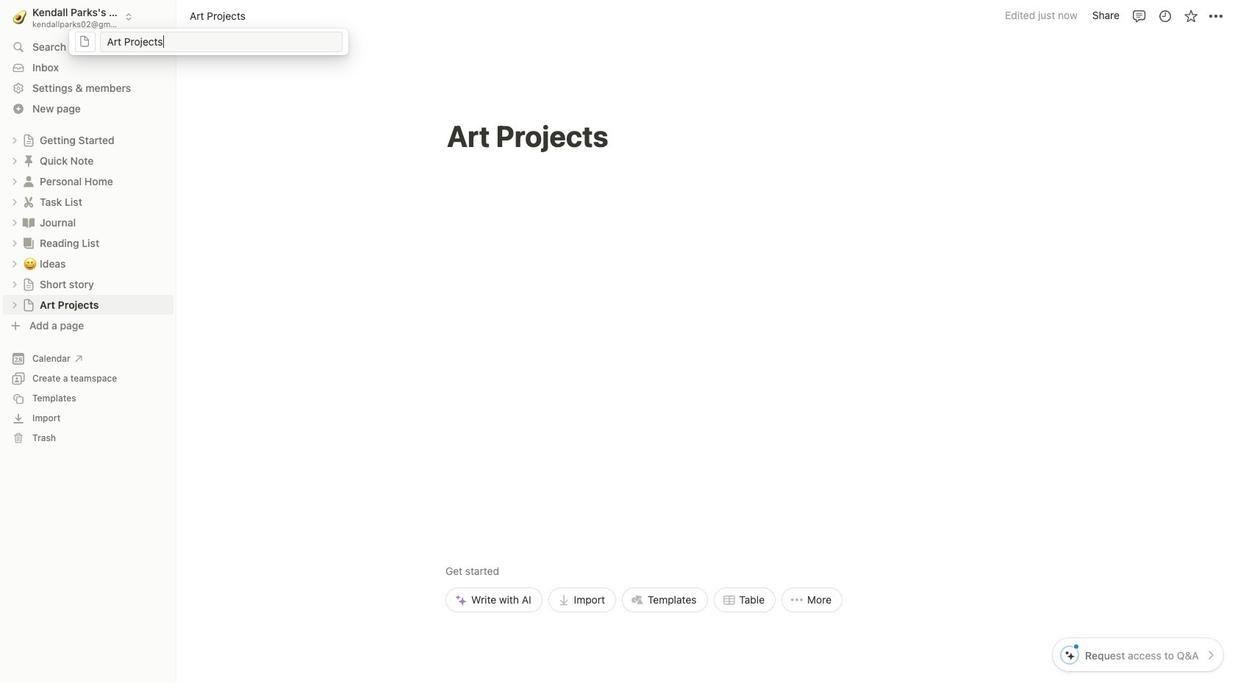 Task type: vqa. For each thing, say whether or not it's contained in the screenshot.
tab list
no



Task type: describe. For each thing, give the bounding box(es) containing it.
updates image
[[1158, 8, 1172, 23]]

🥑 image
[[13, 8, 27, 26]]

favorite image
[[1184, 8, 1198, 23]]



Task type: locate. For each thing, give the bounding box(es) containing it.
menu
[[446, 461, 843, 613]]

comments image
[[1132, 8, 1147, 23]]



